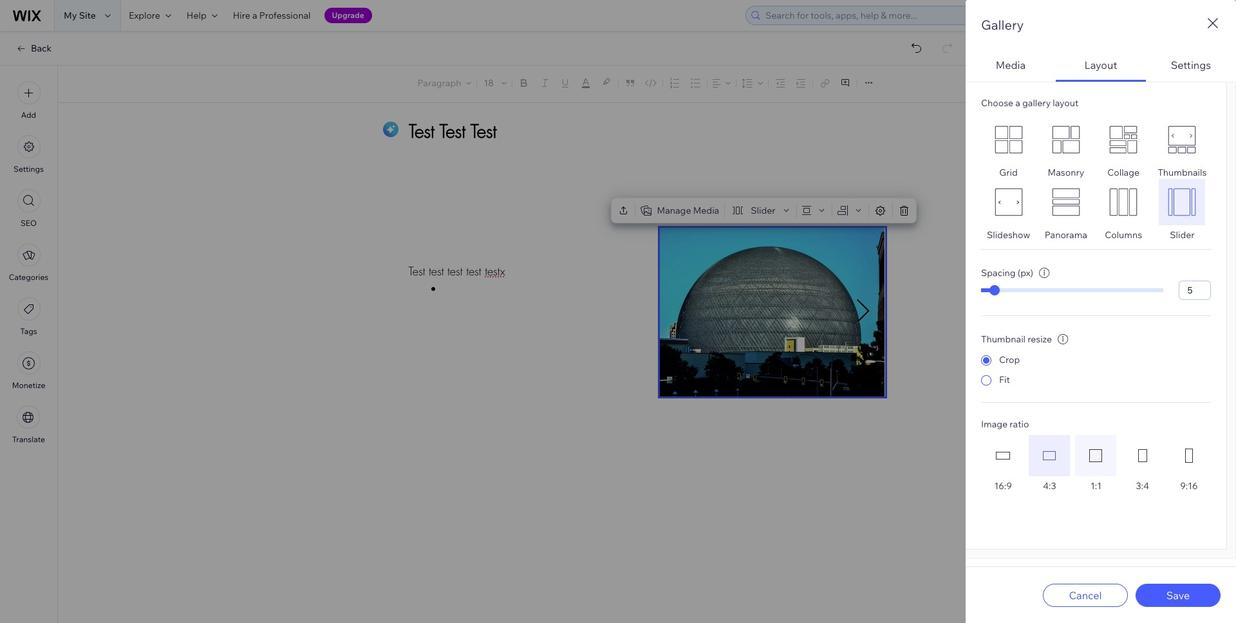 Task type: vqa. For each thing, say whether or not it's contained in the screenshot.
second "info tooltip" image from the right
no



Task type: locate. For each thing, give the bounding box(es) containing it.
list box containing 16:9
[[982, 436, 1212, 492]]

notes
[[1193, 78, 1218, 90]]

list box containing grid
[[982, 117, 1212, 241]]

spacing (px)
[[982, 267, 1034, 279]]

add
[[21, 110, 36, 120]]

menu
[[0, 73, 57, 452]]

monetize
[[12, 381, 45, 390]]

manage media button
[[638, 202, 722, 220]]

0 vertical spatial slider
[[751, 205, 776, 216]]

media inside button
[[997, 58, 1026, 71]]

2 list box from the top
[[982, 436, 1212, 492]]

0 horizontal spatial settings
[[14, 164, 44, 174]]

media button
[[966, 50, 1057, 82]]

upgrade
[[332, 10, 364, 20]]

0 horizontal spatial test
[[429, 264, 444, 279]]

fit
[[1000, 374, 1011, 386]]

1 vertical spatial settings button
[[14, 135, 44, 174]]

image ratio
[[982, 419, 1030, 430]]

1 vertical spatial settings
[[14, 164, 44, 174]]

thumbnail
[[982, 334, 1026, 345]]

test test test test testx
[[409, 264, 505, 279]]

media right manage
[[694, 205, 720, 216]]

0 horizontal spatial a
[[253, 10, 257, 21]]

hire
[[233, 10, 250, 21]]

help button
[[179, 0, 225, 31]]

Search for tools, apps, help & more... field
[[762, 6, 1060, 24]]

grid
[[1000, 167, 1018, 178]]

0 vertical spatial settings
[[1172, 58, 1212, 71]]

Add a Catchy Title text field
[[409, 119, 871, 143]]

choose
[[982, 97, 1014, 109]]

slider inside 'button'
[[751, 205, 776, 216]]

notes button
[[1169, 75, 1221, 93]]

thumbnails
[[1159, 167, 1208, 178]]

0 vertical spatial media
[[997, 58, 1026, 71]]

1 vertical spatial media
[[694, 205, 720, 216]]

media
[[997, 58, 1026, 71], [694, 205, 720, 216]]

slider button
[[728, 202, 794, 220]]

slider inside the layout tab panel
[[1171, 229, 1195, 241]]

tags button
[[17, 298, 40, 336]]

0 horizontal spatial media
[[694, 205, 720, 216]]

explore
[[129, 10, 160, 21]]

a left the gallery
[[1016, 97, 1021, 109]]

my site
[[64, 10, 96, 21]]

media up choose
[[997, 58, 1026, 71]]

a
[[253, 10, 257, 21], [1016, 97, 1021, 109]]

list box
[[982, 117, 1212, 241], [982, 436, 1212, 492]]

0 vertical spatial list box
[[982, 117, 1212, 241]]

layout tab panel
[[966, 82, 1237, 559]]

layout
[[1054, 97, 1079, 109]]

None range field
[[982, 289, 1164, 292]]

test
[[429, 264, 444, 279], [448, 264, 463, 279], [467, 264, 482, 279]]

settings up seo button
[[14, 164, 44, 174]]

1 vertical spatial slider
[[1171, 229, 1195, 241]]

media inside button
[[694, 205, 720, 216]]

1 horizontal spatial media
[[997, 58, 1026, 71]]

a right the hire
[[253, 10, 257, 21]]

option group containing crop
[[982, 347, 1212, 387]]

option group
[[982, 347, 1212, 387]]

0 horizontal spatial slider
[[751, 205, 776, 216]]

menu containing add
[[0, 73, 57, 452]]

test
[[409, 264, 426, 279]]

a inside the layout tab panel
[[1016, 97, 1021, 109]]

hire a professional
[[233, 10, 311, 21]]

settings up notes button
[[1172, 58, 1212, 71]]

upgrade button
[[324, 8, 372, 23]]

gallery
[[1023, 97, 1052, 109]]

1 horizontal spatial test
[[448, 264, 463, 279]]

tab list
[[966, 50, 1237, 559]]

settings inside menu
[[14, 164, 44, 174]]

paragraph button
[[415, 74, 474, 92]]

1 horizontal spatial settings
[[1172, 58, 1212, 71]]

crop
[[1000, 354, 1021, 366]]

1 horizontal spatial slider
[[1171, 229, 1195, 241]]

0 vertical spatial a
[[253, 10, 257, 21]]

categories
[[9, 273, 48, 282]]

thumbnail resize
[[982, 334, 1053, 345]]

1 vertical spatial list box
[[982, 436, 1212, 492]]

a inside hire a professional link
[[253, 10, 257, 21]]

slider
[[751, 205, 776, 216], [1171, 229, 1195, 241]]

1 list box from the top
[[982, 117, 1212, 241]]

16:9
[[995, 481, 1013, 492]]

3 test from the left
[[467, 264, 482, 279]]

1 horizontal spatial a
[[1016, 97, 1021, 109]]

1 horizontal spatial settings button
[[1147, 50, 1237, 82]]

settings button
[[1147, 50, 1237, 82], [14, 135, 44, 174]]

list box for image ratio
[[982, 436, 1212, 492]]

settings
[[1172, 58, 1212, 71], [14, 164, 44, 174]]

2 horizontal spatial test
[[467, 264, 482, 279]]

1 vertical spatial a
[[1016, 97, 1021, 109]]

None number field
[[1180, 281, 1212, 300]]



Task type: describe. For each thing, give the bounding box(es) containing it.
option group inside the layout tab panel
[[982, 347, 1212, 387]]

choose a gallery layout
[[982, 97, 1079, 109]]

tab list containing media
[[966, 50, 1237, 559]]

layout button
[[1057, 50, 1147, 82]]

manage media
[[657, 205, 720, 216]]

manage
[[657, 205, 692, 216]]

0 vertical spatial settings button
[[1147, 50, 1237, 82]]

slideshow
[[988, 229, 1031, 241]]

save button
[[1136, 584, 1221, 607]]

back
[[31, 43, 52, 54]]

list box for choose a gallery layout
[[982, 117, 1212, 241]]

tags
[[20, 327, 37, 336]]

professional
[[259, 10, 311, 21]]

collage
[[1108, 167, 1140, 178]]

none number field inside the layout tab panel
[[1180, 281, 1212, 300]]

gallery
[[982, 17, 1025, 33]]

none range field inside the layout tab panel
[[982, 289, 1164, 292]]

a for gallery
[[1016, 97, 1021, 109]]

my
[[64, 10, 77, 21]]

save
[[1167, 589, 1191, 602]]

0 horizontal spatial settings button
[[14, 135, 44, 174]]

image
[[982, 419, 1008, 430]]

spacing
[[982, 267, 1016, 279]]

hire a professional link
[[225, 0, 319, 31]]

back button
[[15, 43, 52, 54]]

help
[[187, 10, 207, 21]]

seo
[[21, 218, 37, 228]]

panorama
[[1045, 229, 1088, 241]]

3:4
[[1137, 481, 1150, 492]]

resize
[[1028, 334, 1053, 345]]

1 test from the left
[[429, 264, 444, 279]]

columns
[[1106, 229, 1143, 241]]

translate button
[[12, 406, 45, 445]]

9:16
[[1181, 481, 1199, 492]]

cancel
[[1070, 589, 1103, 602]]

ratio
[[1010, 419, 1030, 430]]

site
[[79, 10, 96, 21]]

seo button
[[17, 189, 40, 228]]

cancel button
[[1044, 584, 1129, 607]]

1:1
[[1091, 481, 1102, 492]]

4:3
[[1044, 481, 1057, 492]]

translate
[[12, 435, 45, 445]]

a for professional
[[253, 10, 257, 21]]

layout
[[1085, 58, 1118, 71]]

monetize button
[[12, 352, 45, 390]]

testx
[[485, 264, 505, 279]]

masonry
[[1049, 167, 1085, 178]]

(px)
[[1018, 267, 1034, 279]]

add button
[[17, 81, 40, 120]]

paragraph
[[418, 77, 462, 89]]

categories button
[[9, 244, 48, 282]]

2 test from the left
[[448, 264, 463, 279]]



